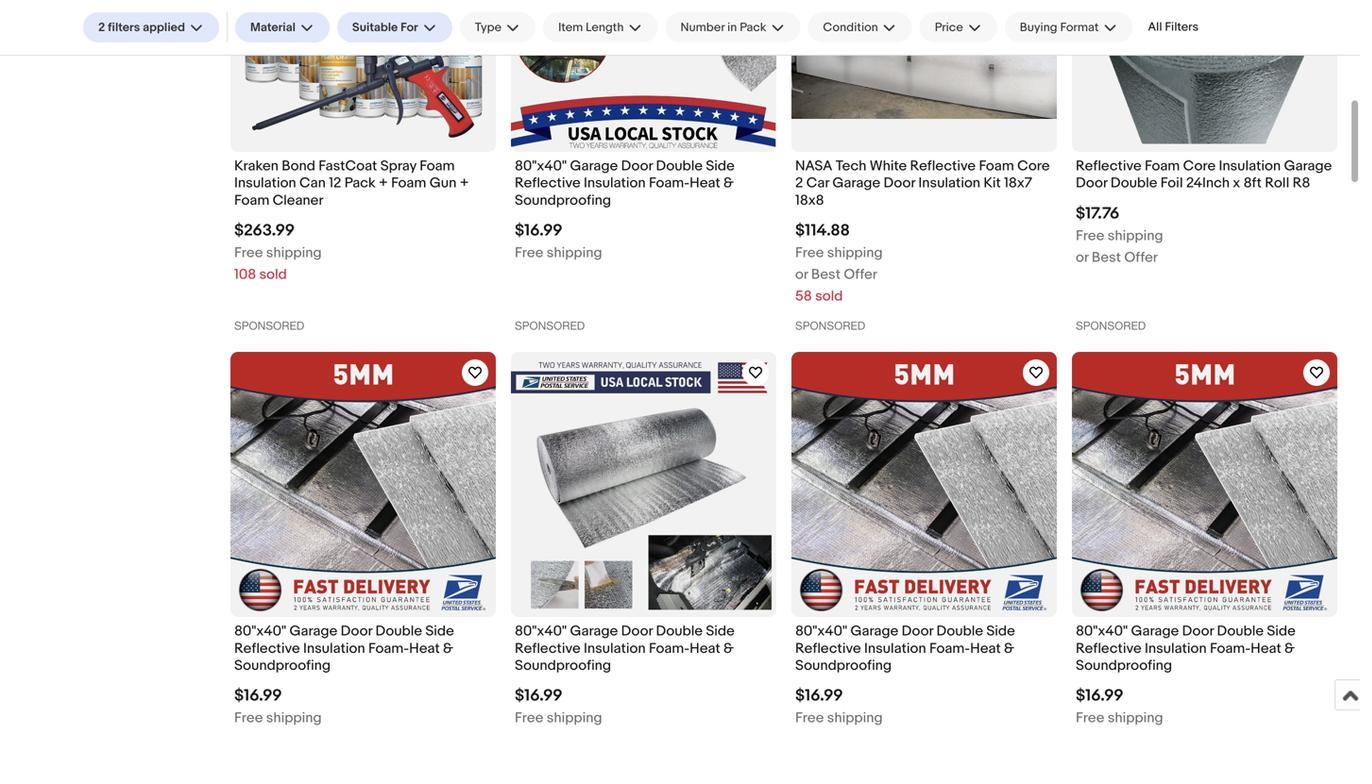 Task type: describe. For each thing, give the bounding box(es) containing it.
filters
[[108, 20, 140, 35]]

material button
[[235, 12, 330, 43]]

reflective foam core insulation garage door double foil 24inch x 8ft roll r8 image
[[1072, 0, 1337, 144]]

car
[[806, 175, 829, 192]]

18x8
[[795, 192, 824, 209]]

door inside the nasa tech white reflective foam core 2 car garage door insulation kit 18x7 18x8
[[884, 175, 915, 192]]

foam up $263.99
[[234, 192, 269, 209]]

length
[[586, 20, 624, 35]]

sponsored for $17.76
[[1076, 319, 1146, 332]]

buying format button
[[1005, 12, 1133, 43]]

sponsored for $263.99
[[234, 319, 304, 332]]

item length
[[558, 20, 624, 35]]

$17.76
[[1076, 204, 1120, 224]]

insulation inside the nasa tech white reflective foam core 2 car garage door insulation kit 18x7 18x8
[[918, 175, 980, 192]]

all filters
[[1148, 20, 1199, 34]]

material
[[250, 20, 296, 35]]

garage inside reflective foam core insulation garage door double foil 24inch x 8ft roll r8
[[1284, 158, 1332, 175]]

x
[[1233, 175, 1240, 192]]

offer for $114.88
[[844, 266, 877, 283]]

foam inside the nasa tech white reflective foam core 2 car garage door insulation kit 18x7 18x8
[[979, 158, 1014, 175]]

pack inside number in pack dropdown button
[[740, 20, 766, 35]]

108
[[234, 266, 256, 283]]

for
[[401, 20, 418, 35]]

item length button
[[543, 12, 658, 43]]

kraken bond fastcoat spray foam insulation can 12 pack + foam gun + foam cleaner image
[[230, 0, 496, 152]]

58
[[795, 288, 812, 305]]

buying format
[[1020, 20, 1099, 35]]

$263.99 free shipping 108 sold
[[234, 221, 322, 283]]

or for $114.88
[[795, 266, 808, 283]]

8ft
[[1243, 175, 1262, 192]]

fastcoat
[[319, 158, 377, 175]]

1 + from the left
[[379, 175, 388, 192]]

price button
[[920, 12, 997, 43]]

tech
[[836, 158, 866, 175]]

free inside $114.88 free shipping or best offer 58 sold
[[795, 245, 824, 262]]

$114.88
[[795, 221, 850, 241]]

filters
[[1165, 20, 1199, 34]]

door inside reflective foam core insulation garage door double foil 24inch x 8ft roll r8
[[1076, 175, 1107, 192]]

condition button
[[808, 12, 912, 43]]

free inside $17.76 free shipping or best offer
[[1076, 228, 1105, 245]]

type button
[[460, 12, 536, 43]]

item
[[558, 20, 583, 35]]

core inside the nasa tech white reflective foam core 2 car garage door insulation kit 18x7 18x8
[[1017, 158, 1050, 175]]

cleaner
[[273, 192, 324, 209]]

number in pack
[[680, 20, 766, 35]]

shipping inside $114.88 free shipping or best offer 58 sold
[[827, 245, 883, 262]]

foam inside reflective foam core insulation garage door double foil 24inch x 8ft roll r8
[[1145, 158, 1180, 175]]

kraken bond fastcoat spray foam insulation can 12 pack + foam gun + foam cleaner link
[[234, 158, 492, 214]]

2 inside the nasa tech white reflective foam core 2 car garage door insulation kit 18x7 18x8
[[795, 175, 803, 192]]

buying
[[1020, 20, 1057, 35]]

insulation inside kraken bond fastcoat spray foam insulation can 12 pack + foam gun + foam cleaner
[[234, 175, 296, 192]]

shipping inside $17.76 free shipping or best offer
[[1108, 228, 1163, 245]]

applied
[[143, 20, 185, 35]]

offer for $17.76
[[1124, 249, 1158, 266]]

foam down spray at the left
[[391, 175, 426, 192]]

foam up gun
[[420, 158, 455, 175]]

suitable
[[352, 20, 398, 35]]

in
[[727, 20, 737, 35]]

18x7
[[1004, 175, 1032, 192]]

can
[[299, 175, 326, 192]]

type
[[475, 20, 502, 35]]

$17.76 free shipping or best offer
[[1076, 204, 1163, 266]]



Task type: locate. For each thing, give the bounding box(es) containing it.
white
[[870, 158, 907, 175]]

1 horizontal spatial best
[[1092, 249, 1121, 266]]

3 sponsored from the left
[[795, 319, 865, 332]]

insulation
[[1219, 158, 1281, 175], [234, 175, 296, 192], [584, 175, 646, 192], [918, 175, 980, 192], [303, 641, 365, 658], [584, 641, 646, 658], [864, 641, 926, 658], [1145, 641, 1207, 658]]

sold inside $263.99 free shipping 108 sold
[[259, 266, 287, 283]]

0 horizontal spatial 2
[[98, 20, 105, 35]]

1 horizontal spatial sold
[[815, 288, 843, 305]]

foil
[[1161, 175, 1183, 192]]

core
[[1017, 158, 1050, 175], [1183, 158, 1216, 175]]

free
[[1076, 228, 1105, 245], [234, 245, 263, 262], [515, 245, 543, 262], [795, 245, 824, 262], [234, 710, 263, 727], [515, 710, 543, 727], [795, 710, 824, 727], [1076, 710, 1105, 727]]

80"x40" garage door double side reflective insulation foam-heat & soundproofing image
[[511, 0, 776, 150], [230, 352, 496, 618], [511, 352, 776, 618], [791, 352, 1057, 618], [1072, 352, 1337, 618]]

double inside reflective foam core insulation garage door double foil 24inch x 8ft roll r8
[[1111, 175, 1157, 192]]

condition
[[823, 20, 878, 35]]

shipping
[[1108, 228, 1163, 245], [266, 245, 322, 262], [547, 245, 602, 262], [827, 245, 883, 262], [266, 710, 322, 727], [547, 710, 602, 727], [827, 710, 883, 727], [1108, 710, 1163, 727]]

24inch
[[1186, 175, 1230, 192]]

sponsored for $16.99
[[515, 319, 585, 332]]

0 horizontal spatial +
[[379, 175, 388, 192]]

or inside $114.88 free shipping or best offer 58 sold
[[795, 266, 808, 283]]

1 vertical spatial sold
[[815, 288, 843, 305]]

1 vertical spatial or
[[795, 266, 808, 283]]

insulation inside reflective foam core insulation garage door double foil 24inch x 8ft roll r8
[[1219, 158, 1281, 175]]

suitable for button
[[337, 12, 452, 43]]

2 filters applied button
[[83, 12, 219, 43]]

best up 58
[[811, 266, 841, 283]]

80"x40" garage door double side reflective insulation foam-heat & soundproofing
[[515, 158, 735, 209], [234, 623, 454, 675], [515, 623, 735, 675], [795, 623, 1015, 675], [1076, 623, 1296, 675]]

4 sponsored from the left
[[1076, 319, 1146, 332]]

best down $17.76
[[1092, 249, 1121, 266]]

number
[[680, 20, 725, 35]]

0 vertical spatial 2
[[98, 20, 105, 35]]

reflective foam core insulation garage door double foil 24inch x 8ft roll r8 link
[[1076, 158, 1334, 197]]

0 horizontal spatial best
[[811, 266, 841, 283]]

&
[[724, 175, 734, 192], [443, 641, 453, 658], [724, 641, 734, 658], [1004, 641, 1014, 658], [1285, 641, 1295, 658]]

roll
[[1265, 175, 1289, 192]]

2 core from the left
[[1183, 158, 1216, 175]]

bond
[[282, 158, 315, 175]]

1 core from the left
[[1017, 158, 1050, 175]]

reflective foam core insulation garage door double foil 24inch x 8ft roll r8
[[1076, 158, 1332, 192]]

number in pack button
[[665, 12, 800, 43]]

0 horizontal spatial core
[[1017, 158, 1050, 175]]

reflective
[[910, 158, 976, 175], [1076, 158, 1142, 175], [515, 175, 581, 192], [234, 641, 300, 658], [515, 641, 581, 658], [795, 641, 861, 658], [1076, 641, 1142, 658]]

reflective inside the nasa tech white reflective foam core 2 car garage door insulation kit 18x7 18x8
[[910, 158, 976, 175]]

nasa
[[795, 158, 832, 175]]

1 vertical spatial best
[[811, 266, 841, 283]]

0 vertical spatial offer
[[1124, 249, 1158, 266]]

reflective inside reflective foam core insulation garage door double foil 24inch x 8ft roll r8
[[1076, 158, 1142, 175]]

sponsored for $114.88
[[795, 319, 865, 332]]

best inside $114.88 free shipping or best offer 58 sold
[[811, 266, 841, 283]]

1 sponsored from the left
[[234, 319, 304, 332]]

kraken bond fastcoat spray foam insulation can 12 pack + foam gun + foam cleaner
[[234, 158, 469, 209]]

core up 18x7
[[1017, 158, 1050, 175]]

core inside reflective foam core insulation garage door double foil 24inch x 8ft roll r8
[[1183, 158, 1216, 175]]

soundproofing
[[515, 192, 611, 209], [234, 658, 331, 675], [515, 658, 611, 675], [795, 658, 892, 675], [1076, 658, 1172, 675]]

door
[[621, 158, 653, 175], [884, 175, 915, 192], [1076, 175, 1107, 192], [341, 623, 372, 640], [621, 623, 653, 640], [902, 623, 933, 640], [1182, 623, 1214, 640]]

kraken
[[234, 158, 278, 175]]

sold right 108
[[259, 266, 287, 283]]

or up 58
[[795, 266, 808, 283]]

suitable for
[[352, 20, 418, 35]]

pack right in
[[740, 20, 766, 35]]

offer inside $114.88 free shipping or best offer 58 sold
[[844, 266, 877, 283]]

2 left filters
[[98, 20, 105, 35]]

r8
[[1293, 175, 1310, 192]]

1 horizontal spatial pack
[[740, 20, 766, 35]]

garage
[[570, 158, 618, 175], [1284, 158, 1332, 175], [832, 175, 880, 192], [289, 623, 337, 640], [570, 623, 618, 640], [850, 623, 898, 640], [1131, 623, 1179, 640]]

1 horizontal spatial or
[[1076, 249, 1089, 266]]

sold right 58
[[815, 288, 843, 305]]

or down $17.76
[[1076, 249, 1089, 266]]

gun
[[430, 175, 457, 192]]

pack
[[740, 20, 766, 35], [345, 175, 376, 192]]

$16.99 free shipping
[[515, 221, 602, 262], [234, 687, 322, 727], [515, 687, 602, 727], [795, 687, 883, 727], [1076, 687, 1163, 727]]

1 horizontal spatial +
[[460, 175, 469, 192]]

double
[[656, 158, 703, 175], [1111, 175, 1157, 192], [375, 623, 422, 640], [656, 623, 703, 640], [936, 623, 983, 640], [1217, 623, 1264, 640]]

all
[[1148, 20, 1162, 34]]

kit
[[984, 175, 1001, 192]]

garage inside the nasa tech white reflective foam core 2 car garage door insulation kit 18x7 18x8
[[832, 175, 880, 192]]

+ right gun
[[460, 175, 469, 192]]

0 horizontal spatial sold
[[259, 266, 287, 283]]

or inside $17.76 free shipping or best offer
[[1076, 249, 1089, 266]]

0 vertical spatial sold
[[259, 266, 287, 283]]

spray
[[380, 158, 416, 175]]

+
[[379, 175, 388, 192], [460, 175, 469, 192]]

offer inside $17.76 free shipping or best offer
[[1124, 249, 1158, 266]]

sold inside $114.88 free shipping or best offer 58 sold
[[815, 288, 843, 305]]

1 horizontal spatial offer
[[1124, 249, 1158, 266]]

sponsored
[[234, 319, 304, 332], [515, 319, 585, 332], [795, 319, 865, 332], [1076, 319, 1146, 332]]

2 left car
[[795, 175, 803, 192]]

2
[[98, 20, 105, 35], [795, 175, 803, 192]]

1 horizontal spatial 2
[[795, 175, 803, 192]]

80"x40"
[[515, 158, 567, 175], [234, 623, 286, 640], [515, 623, 567, 640], [795, 623, 847, 640], [1076, 623, 1128, 640]]

2 inside dropdown button
[[98, 20, 105, 35]]

0 vertical spatial best
[[1092, 249, 1121, 266]]

nasa tech white reflective foam core 2 car garage door insulation kit 18x7 18x8 link
[[795, 158, 1053, 214]]

+ down spray at the left
[[379, 175, 388, 192]]

all filters button
[[1140, 12, 1206, 42]]

1 vertical spatial 2
[[795, 175, 803, 192]]

foam
[[420, 158, 455, 175], [979, 158, 1014, 175], [1145, 158, 1180, 175], [391, 175, 426, 192], [234, 192, 269, 209]]

0 horizontal spatial offer
[[844, 266, 877, 283]]

foam up foil
[[1145, 158, 1180, 175]]

sold
[[259, 266, 287, 283], [815, 288, 843, 305]]

side
[[706, 158, 735, 175], [425, 623, 454, 640], [706, 623, 735, 640], [986, 623, 1015, 640], [1267, 623, 1296, 640]]

1 vertical spatial offer
[[844, 266, 877, 283]]

best for $114.88
[[811, 266, 841, 283]]

price
[[935, 20, 963, 35]]

12
[[329, 175, 341, 192]]

0 vertical spatial or
[[1076, 249, 1089, 266]]

$16.99
[[515, 221, 563, 241], [234, 687, 282, 707], [515, 687, 563, 707], [795, 687, 843, 707], [1076, 687, 1124, 707]]

1 horizontal spatial core
[[1183, 158, 1216, 175]]

best
[[1092, 249, 1121, 266], [811, 266, 841, 283]]

0 horizontal spatial or
[[795, 266, 808, 283]]

$263.99
[[234, 221, 295, 241]]

best inside $17.76 free shipping or best offer
[[1092, 249, 1121, 266]]

or
[[1076, 249, 1089, 266], [795, 266, 808, 283]]

best for $17.76
[[1092, 249, 1121, 266]]

80"x40" garage door double side reflective insulation foam-heat & soundproofing link
[[515, 158, 773, 214], [234, 623, 492, 680], [515, 623, 773, 680], [795, 623, 1053, 680], [1076, 623, 1334, 680]]

pack down fastcoat
[[345, 175, 376, 192]]

2 + from the left
[[460, 175, 469, 192]]

nasa tech white reflective foam core 2 car garage door insulation kit 18x7 18x8
[[795, 158, 1050, 209]]

2 sponsored from the left
[[515, 319, 585, 332]]

foam up the kit
[[979, 158, 1014, 175]]

pack inside kraken bond fastcoat spray foam insulation can 12 pack + foam gun + foam cleaner
[[345, 175, 376, 192]]

core up 24inch
[[1183, 158, 1216, 175]]

1 vertical spatial pack
[[345, 175, 376, 192]]

0 horizontal spatial pack
[[345, 175, 376, 192]]

or for $17.76
[[1076, 249, 1089, 266]]

nasa tech white reflective foam core 2 car garage door insulation kit 18x7 18x8 image
[[791, 0, 1057, 119]]

offer
[[1124, 249, 1158, 266], [844, 266, 877, 283]]

free inside $263.99 free shipping 108 sold
[[234, 245, 263, 262]]

$114.88 free shipping or best offer 58 sold
[[795, 221, 883, 305]]

format
[[1060, 20, 1099, 35]]

heat
[[690, 175, 720, 192], [409, 641, 440, 658], [690, 641, 720, 658], [970, 641, 1001, 658], [1251, 641, 1281, 658]]

0 vertical spatial pack
[[740, 20, 766, 35]]

shipping inside $263.99 free shipping 108 sold
[[266, 245, 322, 262]]

foam-
[[649, 175, 690, 192], [368, 641, 409, 658], [649, 641, 690, 658], [929, 641, 970, 658], [1210, 641, 1251, 658]]

2 filters applied
[[98, 20, 185, 35]]



Task type: vqa. For each thing, say whether or not it's contained in the screenshot.
Bond
yes



